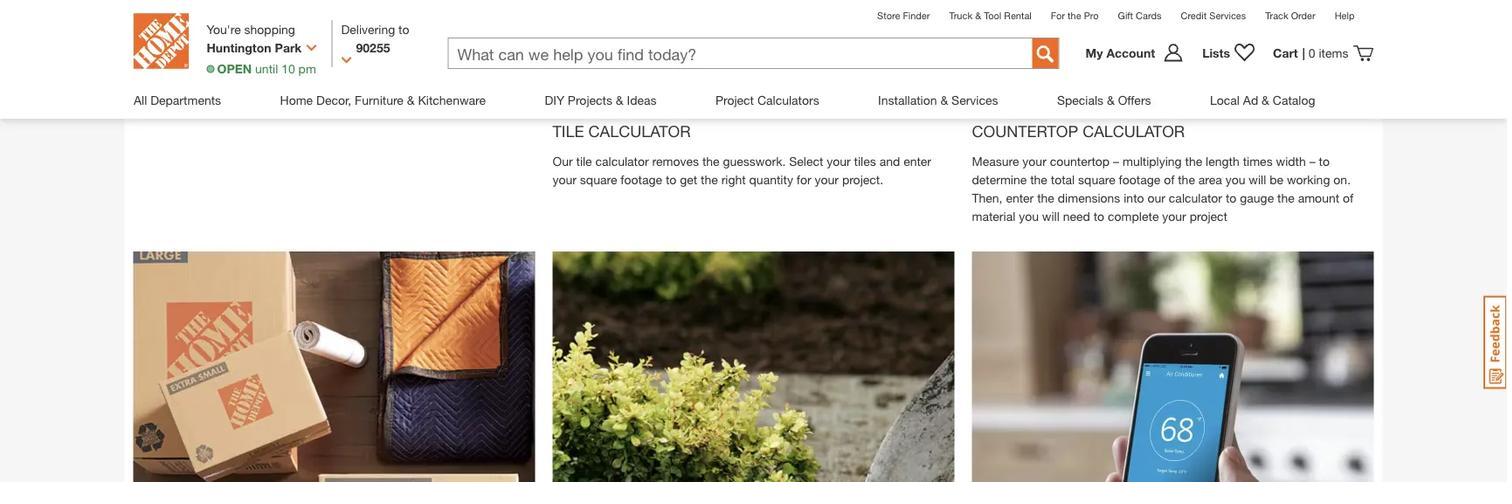 Task type: locate. For each thing, give the bounding box(es) containing it.
calculator up project
[[1169, 191, 1223, 205]]

countertop
[[972, 122, 1079, 141]]

local ad & catalog
[[1210, 93, 1315, 107]]

home decor, furniture & kitchenware link
[[280, 78, 485, 122]]

your down the countertop on the right top of page
[[1023, 154, 1047, 168]]

footage
[[621, 172, 662, 187], [1119, 172, 1161, 187]]

calculator down tile calculator
[[596, 154, 649, 168]]

2 square from the left
[[1078, 172, 1116, 187]]

services inside "link"
[[951, 93, 998, 107]]

submit search image
[[1037, 45, 1054, 63]]

right
[[722, 172, 746, 187]]

1 horizontal spatial you
[[1226, 172, 1246, 187]]

specials
[[1057, 93, 1103, 107]]

0 horizontal spatial –
[[1113, 154, 1120, 168]]

1 vertical spatial of
[[1343, 191, 1354, 205]]

will left need
[[1042, 209, 1060, 223]]

project.
[[842, 172, 884, 187]]

tile calculator
[[553, 122, 691, 141]]

1 horizontal spatial calculator
[[1169, 191, 1223, 205]]

services up the countertop on the right top of page
[[951, 93, 998, 107]]

local
[[1210, 93, 1240, 107]]

you down the length
[[1226, 172, 1246, 187]]

all departments
[[133, 93, 221, 107]]

1 horizontal spatial of
[[1343, 191, 1354, 205]]

then,
[[972, 191, 1003, 205]]

help
[[1335, 10, 1355, 21]]

footage up into
[[1119, 172, 1161, 187]]

0 vertical spatial enter
[[904, 154, 932, 168]]

0 horizontal spatial services
[[951, 93, 998, 107]]

the right get
[[701, 172, 718, 187]]

enter right and
[[904, 154, 932, 168]]

1 footage from the left
[[621, 172, 662, 187]]

will down times on the top right
[[1249, 172, 1267, 187]]

diy projects & ideas link
[[544, 78, 656, 122]]

help link
[[1335, 10, 1355, 21]]

the up the area
[[1185, 154, 1203, 168]]

courtertop calculator image
[[972, 0, 1374, 111]]

mulch calculator image
[[553, 252, 955, 482]]

0 horizontal spatial calculator
[[589, 122, 691, 141]]

the
[[1068, 10, 1082, 21], [703, 154, 720, 168], [1185, 154, 1203, 168], [701, 172, 718, 187], [1030, 172, 1048, 187], [1178, 172, 1195, 187], [1037, 191, 1055, 205], [1278, 191, 1295, 205]]

2 – from the left
[[1310, 154, 1316, 168]]

0 horizontal spatial calculator
[[596, 154, 649, 168]]

footage inside measure your countertop – multiplying the length times width – to determine the total square footage of the area you will be working on. then, enter the dimensions into our calculator to gauge the amount of material you will need to complete your project
[[1119, 172, 1161, 187]]

kitchenware
[[418, 93, 485, 107]]

0 horizontal spatial you
[[1019, 209, 1039, 223]]

1 horizontal spatial enter
[[1006, 191, 1034, 205]]

specials & offers
[[1057, 93, 1151, 107]]

calculator
[[589, 122, 691, 141], [1083, 122, 1185, 141]]

square down tile
[[580, 172, 617, 187]]

truck
[[949, 10, 973, 21]]

0 items
[[1309, 46, 1349, 60]]

1 horizontal spatial –
[[1310, 154, 1316, 168]]

select
[[789, 154, 824, 168]]

tile calculator image
[[553, 0, 955, 111]]

& left 'tool'
[[975, 10, 981, 21]]

ad
[[1243, 93, 1258, 107]]

1 horizontal spatial calculator
[[1083, 122, 1185, 141]]

0 vertical spatial calculator
[[596, 154, 649, 168]]

open until 10 pm
[[217, 61, 316, 76]]

enter down determine
[[1006, 191, 1034, 205]]

2 calculator from the left
[[1083, 122, 1185, 141]]

the home depot logo link
[[133, 13, 189, 69]]

0 vertical spatial will
[[1249, 172, 1267, 187]]

1 horizontal spatial footage
[[1119, 172, 1161, 187]]

the right removes
[[703, 154, 720, 168]]

until
[[255, 61, 278, 76]]

account
[[1107, 46, 1155, 60]]

feedback link image
[[1484, 295, 1507, 390]]

0 horizontal spatial square
[[580, 172, 617, 187]]

of up the our
[[1164, 172, 1175, 187]]

of
[[1164, 172, 1175, 187], [1343, 191, 1354, 205]]

1 vertical spatial calculator
[[1169, 191, 1223, 205]]

enter inside our tile calculator removes the guesswork. select your tiles and enter your square footage to get the right quantity for your project.
[[904, 154, 932, 168]]

services
[[1210, 10, 1246, 21], [951, 93, 998, 107]]

0 vertical spatial you
[[1226, 172, 1246, 187]]

your right for
[[815, 172, 839, 187]]

for the pro
[[1051, 10, 1099, 21]]

10
[[282, 61, 295, 76]]

calculator down "ideas" on the top of the page
[[589, 122, 691, 141]]

footage down removes
[[621, 172, 662, 187]]

0 horizontal spatial enter
[[904, 154, 932, 168]]

calculators
[[757, 93, 819, 107]]

to down the dimensions
[[1094, 209, 1105, 223]]

1 horizontal spatial will
[[1249, 172, 1267, 187]]

your down our
[[553, 172, 577, 187]]

& left "offers"
[[1107, 93, 1114, 107]]

– up working
[[1310, 154, 1316, 168]]

gift cards link
[[1118, 10, 1162, 21]]

0 vertical spatial services
[[1210, 10, 1246, 21]]

calculator down "offers"
[[1083, 122, 1185, 141]]

square up the dimensions
[[1078, 172, 1116, 187]]

– left multiplying at the right of the page
[[1113, 154, 1120, 168]]

90255
[[356, 40, 390, 55]]

0 horizontal spatial will
[[1042, 209, 1060, 223]]

credit services
[[1181, 10, 1246, 21]]

complete
[[1108, 209, 1159, 223]]

1 horizontal spatial square
[[1078, 172, 1116, 187]]

1 square from the left
[[580, 172, 617, 187]]

0 vertical spatial of
[[1164, 172, 1175, 187]]

1 vertical spatial enter
[[1006, 191, 1034, 205]]

the home depot image
[[133, 13, 189, 69]]

to inside our tile calculator removes the guesswork. select your tiles and enter your square footage to get the right quantity for your project.
[[666, 172, 677, 187]]

1 – from the left
[[1113, 154, 1120, 168]]

the left the area
[[1178, 172, 1195, 187]]

square
[[580, 172, 617, 187], [1078, 172, 1116, 187]]

1 vertical spatial services
[[951, 93, 998, 107]]

services right credit
[[1210, 10, 1246, 21]]

you right material
[[1019, 209, 1039, 223]]

home
[[280, 93, 313, 107]]

1 calculator from the left
[[589, 122, 691, 141]]

measure your countertop – multiplying the length times width – to determine the total square footage of the area you will be working on. then, enter the dimensions into our calculator to gauge the amount of material you will need to complete your project
[[972, 154, 1354, 223]]

huntington
[[207, 40, 271, 55]]

0 horizontal spatial footage
[[621, 172, 662, 187]]

need
[[1063, 209, 1090, 223]]

ideas
[[627, 93, 656, 107]]

pm
[[299, 61, 316, 76]]

of down on. at the right top of page
[[1343, 191, 1354, 205]]

working
[[1287, 172, 1330, 187]]

&
[[975, 10, 981, 21], [407, 93, 414, 107], [616, 93, 623, 107], [940, 93, 948, 107], [1107, 93, 1114, 107], [1262, 93, 1269, 107]]

1 vertical spatial you
[[1019, 209, 1039, 223]]

your left tiles at the top of page
[[827, 154, 851, 168]]

& right installation
[[940, 93, 948, 107]]

will
[[1249, 172, 1267, 187], [1042, 209, 1060, 223]]

2 footage from the left
[[1119, 172, 1161, 187]]

shopping
[[244, 22, 295, 36]]

for the pro link
[[1051, 10, 1099, 21]]

to left get
[[666, 172, 677, 187]]

our
[[1148, 191, 1166, 205]]

installation & services
[[878, 93, 998, 107]]

calculator inside our tile calculator removes the guesswork. select your tiles and enter your square footage to get the right quantity for your project.
[[596, 154, 649, 168]]

None text field
[[449, 38, 1015, 70], [449, 38, 1015, 70], [449, 38, 1015, 70], [449, 38, 1015, 70]]



Task type: describe. For each thing, give the bounding box(es) containing it.
measure
[[972, 154, 1019, 168]]

gauge
[[1240, 191, 1274, 205]]

& right furniture
[[407, 93, 414, 107]]

area
[[1199, 172, 1222, 187]]

track
[[1266, 10, 1289, 21]]

removes
[[652, 154, 699, 168]]

& left "ideas" on the top of the page
[[616, 93, 623, 107]]

material
[[972, 209, 1016, 223]]

enter inside measure your countertop – multiplying the length times width – to determine the total square footage of the area you will be working on. then, enter the dimensions into our calculator to gauge the amount of material you will need to complete your project
[[1006, 191, 1034, 205]]

air conditioning calculator image
[[972, 252, 1374, 482]]

decor,
[[316, 93, 351, 107]]

track order link
[[1266, 10, 1316, 21]]

delivering
[[341, 22, 395, 36]]

departments
[[150, 93, 221, 107]]

countertop calculator
[[972, 122, 1185, 141]]

delivering to
[[341, 22, 409, 36]]

footage inside our tile calculator removes the guesswork. select your tiles and enter your square footage to get the right quantity for your project.
[[621, 172, 662, 187]]

to right "delivering" at the top of page
[[399, 22, 409, 36]]

store
[[877, 10, 900, 21]]

your down the our
[[1163, 209, 1187, 223]]

gift cards
[[1118, 10, 1162, 21]]

tile
[[576, 154, 592, 168]]

catalog
[[1273, 93, 1315, 107]]

cards
[[1136, 10, 1162, 21]]

to left gauge
[[1226, 191, 1237, 205]]

how much material or product do you need to complete your project? image
[[133, 0, 535, 111]]

order
[[1291, 10, 1316, 21]]

& right ad
[[1262, 93, 1269, 107]]

truck & tool rental link
[[949, 10, 1032, 21]]

installation
[[878, 93, 937, 107]]

the down the "be"
[[1278, 191, 1295, 205]]

offers
[[1118, 93, 1151, 107]]

tiles
[[854, 154, 876, 168]]

items
[[1319, 46, 1349, 60]]

the left "total"
[[1030, 172, 1048, 187]]

you're shopping
[[207, 22, 295, 36]]

times
[[1243, 154, 1273, 168]]

project calculators
[[715, 93, 819, 107]]

length
[[1206, 154, 1240, 168]]

all departments link
[[133, 78, 221, 122]]

projects
[[567, 93, 612, 107]]

calculator inside measure your countertop – multiplying the length times width – to determine the total square footage of the area you will be working on. then, enter the dimensions into our calculator to gauge the amount of material you will need to complete your project
[[1169, 191, 1223, 205]]

gift
[[1118, 10, 1133, 21]]

on.
[[1334, 172, 1351, 187]]

1 horizontal spatial services
[[1210, 10, 1246, 21]]

diy projects & ideas
[[544, 93, 656, 107]]

1 vertical spatial will
[[1042, 209, 1060, 223]]

open
[[217, 61, 252, 76]]

pro
[[1084, 10, 1099, 21]]

park
[[275, 40, 302, 55]]

huntington park
[[207, 40, 302, 55]]

project calculators link
[[715, 78, 819, 122]]

to up working
[[1319, 154, 1330, 168]]

project
[[715, 93, 754, 107]]

our tile calculator removes the guesswork. select your tiles and enter your square footage to get the right quantity for your project.
[[553, 154, 932, 187]]

furniture
[[354, 93, 403, 107]]

you're
[[207, 22, 241, 36]]

amount
[[1298, 191, 1340, 205]]

my account
[[1086, 46, 1155, 60]]

into
[[1124, 191, 1144, 205]]

0 horizontal spatial of
[[1164, 172, 1175, 187]]

total
[[1051, 172, 1075, 187]]

guesswork.
[[723, 154, 786, 168]]

diy
[[544, 93, 564, 107]]

square inside our tile calculator removes the guesswork. select your tiles and enter your square footage to get the right quantity for your project.
[[580, 172, 617, 187]]

lists
[[1203, 46, 1230, 60]]

home decor, furniture & kitchenware
[[280, 93, 485, 107]]

moving calculator image
[[133, 252, 535, 482]]

lists link
[[1194, 43, 1265, 64]]

calculator for tile calculator
[[589, 122, 691, 141]]

& inside "link"
[[940, 93, 948, 107]]

width
[[1276, 154, 1306, 168]]

be
[[1270, 172, 1284, 187]]

my account link
[[1086, 43, 1194, 64]]

the right for
[[1068, 10, 1082, 21]]

store finder
[[877, 10, 930, 21]]

the down "total"
[[1037, 191, 1055, 205]]

project
[[1190, 209, 1228, 223]]

for
[[1051, 10, 1065, 21]]

track order
[[1266, 10, 1316, 21]]

square inside measure your countertop – multiplying the length times width – to determine the total square footage of the area you will be working on. then, enter the dimensions into our calculator to gauge the amount of material you will need to complete your project
[[1078, 172, 1116, 187]]

get
[[680, 172, 698, 187]]

countertop
[[1050, 154, 1110, 168]]

finder
[[903, 10, 930, 21]]

rental
[[1004, 10, 1032, 21]]

and
[[880, 154, 900, 168]]

calculator for countertop calculator
[[1083, 122, 1185, 141]]

credit services link
[[1181, 10, 1246, 21]]

determine
[[972, 172, 1027, 187]]

local ad & catalog link
[[1210, 78, 1315, 122]]

installation & services link
[[878, 78, 998, 122]]

store finder link
[[877, 10, 930, 21]]

0
[[1309, 46, 1316, 60]]

cart
[[1273, 46, 1298, 60]]

tile
[[553, 122, 584, 141]]

quantity
[[749, 172, 793, 187]]

truck & tool rental
[[949, 10, 1032, 21]]



Task type: vqa. For each thing, say whether or not it's contained in the screenshot.
the Quick within the Barton 16 qt. Aluminum Stovetop Pressure Cookers Pot Quick Release Pressure Gauge With Rack
no



